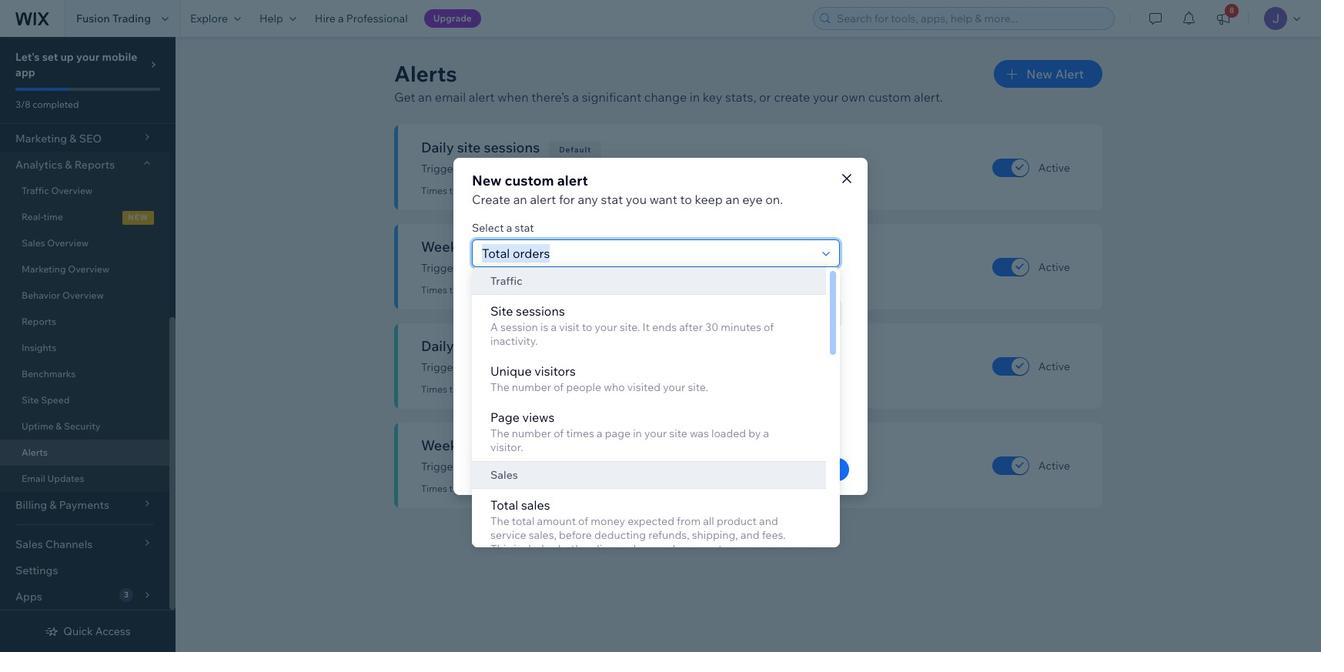 Task type: locate. For each thing, give the bounding box(es) containing it.
triggered down trigger: significant change in daily site sessions.
[[521, 185, 561, 196]]

3 times from the top
[[421, 384, 447, 395]]

stat right any
[[601, 191, 623, 207]]

overview for marketing overview
[[68, 263, 109, 275]]

sales,
[[529, 528, 557, 542]]

when inside alerts get an email alert when there's a significant change in key stats, or create your own custom alert.
[[498, 89, 529, 105]]

0 vertical spatial new
[[1027, 66, 1053, 82]]

1 weekly from the top
[[568, 261, 603, 275]]

1 vertical spatial weekly
[[568, 460, 603, 474]]

4 times from the top
[[421, 483, 447, 494]]

2 weekly from the top
[[421, 437, 469, 454]]

1 horizontal spatial alerts
[[394, 60, 457, 87]]

the down page
[[491, 427, 510, 441]]

2 never from the top
[[494, 284, 518, 296]]

0 horizontal spatial new
[[472, 171, 502, 189]]

a inside site sessions a session is a visit to your site. it ends after 30 minutes of inactivity.
[[551, 320, 557, 334]]

want
[[650, 191, 678, 207]]

4 triggered from the top
[[521, 483, 561, 494]]

sessions up trigger: significant change in weekly site sessions.
[[499, 238, 555, 256]]

1 daily from the top
[[568, 162, 592, 176]]

significant for weekly total sales
[[462, 460, 515, 474]]

triggered for weekly total sales
[[521, 483, 561, 494]]

never up the check every field
[[494, 284, 518, 296]]

hire a professional
[[315, 12, 408, 25]]

triggered down trigger: significant change in weekly site sessions.
[[521, 284, 561, 296]]

security
[[64, 420, 101, 432]]

0 vertical spatial sessions.
[[615, 162, 661, 176]]

2 weekly from the top
[[568, 460, 603, 474]]

times left the check
[[421, 284, 447, 296]]

times
[[421, 185, 447, 196], [421, 284, 447, 296], [421, 384, 447, 395], [421, 483, 447, 494]]

sales for sales overview
[[22, 237, 45, 249]]

0 vertical spatial custom
[[869, 89, 911, 105]]

change down visitor.
[[517, 460, 554, 474]]

quick access
[[63, 625, 131, 638]]

of inside unique visitors the number of people who visited your site.
[[554, 380, 564, 394]]

daily up people
[[568, 360, 592, 374]]

of down visitors
[[554, 380, 564, 394]]

Select a stat field
[[477, 240, 818, 266]]

2 vertical spatial sessions
[[516, 303, 565, 319]]

1 vertical spatial sales
[[491, 468, 518, 482]]

times for daily site sessions
[[421, 185, 447, 196]]

1 horizontal spatial stat
[[601, 191, 623, 207]]

new for custom
[[472, 171, 502, 189]]

0 vertical spatial to
[[680, 191, 692, 207]]

a right by
[[764, 427, 769, 441]]

weekly for weekly total sales
[[421, 437, 469, 454]]

in right page
[[633, 427, 642, 441]]

of inside total sales the total amount of money expected from all product and service sales, before deducting refunds, shipping, and fees. this includes both online and manual payments.
[[578, 514, 589, 528]]

triggered down trigger: significant change in daily total sales.
[[521, 384, 561, 395]]

1 vertical spatial site
[[22, 394, 39, 406]]

real-
[[22, 211, 43, 223]]

alert up for
[[557, 171, 588, 189]]

0 vertical spatial &
[[65, 158, 72, 172]]

orders
[[744, 401, 776, 415]]

weekly for sales
[[568, 460, 603, 474]]

3 triggered: from the top
[[449, 384, 492, 395]]

alert left for
[[530, 191, 556, 207]]

1 vertical spatial is
[[541, 320, 549, 334]]

in right 'orders'
[[779, 401, 788, 415]]

includes
[[514, 542, 556, 556]]

to right visit
[[582, 320, 593, 334]]

0 vertical spatial site.
[[620, 320, 640, 334]]

in up amount
[[557, 460, 566, 474]]

sales for daily total sales
[[490, 337, 523, 355]]

to right want
[[680, 191, 692, 207]]

weekly up if there is
[[568, 261, 603, 275]]

3 never from the top
[[494, 384, 518, 395]]

times triggered: never triggered for daily total sales
[[421, 384, 561, 395]]

sessions up session
[[516, 303, 565, 319]]

trigger: down weekly site sessions
[[421, 261, 460, 275]]

sessions. for daily site sessions
[[615, 162, 661, 176]]

& right uptime
[[56, 420, 62, 432]]

number inside page views the number of times a page in your site was loaded by a visitor.
[[512, 427, 551, 441]]

2 triggered from the top
[[521, 284, 561, 296]]

page
[[491, 410, 520, 425]]

any
[[578, 191, 598, 207]]

in inside alerts get an email alert when there's a significant change in key stats, or create your own custom alert.
[[690, 89, 700, 105]]

new left the alert
[[1027, 66, 1053, 82]]

an
[[418, 89, 432, 105], [513, 191, 527, 207], [726, 191, 740, 207], [520, 401, 533, 415]]

weekly site sessions
[[421, 238, 555, 256]]

1 vertical spatial default
[[575, 244, 607, 254]]

quick
[[63, 625, 93, 638]]

2 vertical spatial sales
[[521, 497, 550, 513]]

minutes
[[721, 320, 762, 334]]

overview down analytics & reports
[[51, 185, 93, 196]]

your right up
[[76, 50, 100, 64]]

0 horizontal spatial when
[[498, 89, 529, 105]]

fusion trading
[[76, 12, 151, 25]]

&
[[65, 158, 72, 172], [56, 420, 62, 432]]

significant for daily site sessions
[[462, 162, 515, 176]]

1 horizontal spatial site.
[[688, 380, 709, 394]]

traffic option
[[472, 267, 826, 295]]

number down 'views'
[[512, 427, 551, 441]]

sales up amount
[[521, 497, 550, 513]]

daily for sales
[[568, 360, 592, 374]]

1 horizontal spatial &
[[65, 158, 72, 172]]

who
[[604, 380, 625, 394]]

0 horizontal spatial to
[[582, 320, 593, 334]]

when left there's
[[498, 89, 529, 105]]

the inside unique visitors the number of people who visited your site.
[[491, 380, 510, 394]]

alerts for alerts get an email alert when there's a significant change in key stats, or create your own custom alert.
[[394, 60, 457, 87]]

weekly total sales
[[421, 437, 539, 454]]

weekly down times
[[568, 460, 603, 474]]

reports up traffic overview link
[[74, 158, 115, 172]]

and right product
[[759, 514, 778, 528]]

site up any
[[595, 162, 613, 176]]

0 horizontal spatial is
[[541, 320, 549, 334]]

0 horizontal spatial site.
[[620, 320, 640, 334]]

sessions. up "it"
[[626, 261, 672, 275]]

sessions inside site sessions a session is a visit to your site. it ends after 30 minutes of inactivity.
[[516, 303, 565, 319]]

3 triggered from the top
[[521, 384, 561, 395]]

1 horizontal spatial when
[[565, 401, 592, 415]]

there down who
[[594, 401, 621, 415]]

custom up the create
[[505, 171, 554, 189]]

keep
[[695, 191, 723, 207]]

sales down real-
[[22, 237, 45, 249]]

times triggered: never triggered down visitor.
[[421, 483, 561, 494]]

1 vertical spatial site.
[[688, 380, 709, 394]]

1 horizontal spatial sales
[[491, 468, 518, 482]]

0 horizontal spatial custom
[[505, 171, 554, 189]]

8
[[1230, 5, 1235, 15]]

email inside alerts get an email alert when there's a significant change in key stats, or create your own custom alert.
[[435, 89, 466, 105]]

0 vertical spatial daily
[[421, 139, 454, 156]]

0 vertical spatial when
[[498, 89, 529, 105]]

site. up 100 on the right bottom of page
[[688, 380, 709, 394]]

sessions. up you
[[615, 162, 661, 176]]

alerts for alerts
[[22, 447, 48, 458]]

of right minutes
[[764, 320, 774, 334]]

new alert button
[[994, 60, 1103, 88]]

views
[[523, 410, 555, 425]]

site.
[[620, 320, 640, 334], [688, 380, 709, 394]]

1 vertical spatial daily
[[421, 337, 454, 355]]

before
[[559, 528, 592, 542]]

you
[[626, 191, 647, 207]]

traffic inside traffic option
[[491, 274, 523, 288]]

stat inside the new custom alert create an alert for any stat you want to keep an eye on.
[[601, 191, 623, 207]]

settings link
[[0, 558, 169, 584]]

significant up the check
[[462, 261, 515, 275]]

1 vertical spatial daily
[[568, 360, 592, 374]]

1 number from the top
[[512, 380, 551, 394]]

a left visit
[[551, 320, 557, 334]]

new inside button
[[1027, 66, 1053, 82]]

your up than
[[663, 380, 686, 394]]

every
[[506, 281, 534, 295]]

1 vertical spatial traffic
[[491, 274, 523, 288]]

1 vertical spatial custom
[[505, 171, 554, 189]]

sales. down page views the number of times a page in your site was loaded by a visitor.
[[631, 460, 659, 474]]

trigger: for weekly total sales
[[421, 460, 460, 474]]

refunds,
[[649, 528, 690, 542]]

0 vertical spatial weekly
[[568, 261, 603, 275]]

1 vertical spatial new
[[472, 171, 502, 189]]

0 horizontal spatial sales
[[22, 237, 45, 249]]

1 vertical spatial the
[[491, 427, 510, 441]]

2 active from the top
[[1039, 260, 1070, 274]]

traffic inside traffic overview link
[[22, 185, 49, 196]]

of left times
[[554, 427, 564, 441]]

triggered down trigger: significant change in weekly total sales.
[[521, 483, 561, 494]]

0 horizontal spatial total
[[491, 497, 519, 513]]

alerts inside alerts get an email alert when there's a significant change in key stats, or create your own custom alert.
[[394, 60, 457, 87]]

triggered: up select
[[449, 185, 492, 196]]

visitors
[[535, 363, 576, 379]]

a inside hire a professional link
[[338, 12, 344, 25]]

default for weekly site sessions
[[575, 244, 607, 254]]

of inside site sessions a session is a visit to your site. it ends after 30 minutes of inactivity.
[[764, 320, 774, 334]]

times for weekly site sessions
[[421, 284, 447, 296]]

unique visitors the number of people who visited your site.
[[491, 363, 709, 394]]

2 trigger: from the top
[[421, 261, 460, 275]]

0 vertical spatial default
[[559, 145, 592, 155]]

never for weekly site sessions
[[494, 284, 518, 296]]

sales inside option
[[491, 468, 518, 482]]

alerts inside sidebar element
[[22, 447, 48, 458]]

never down unique
[[494, 384, 518, 395]]

never up 'select a stat'
[[494, 185, 518, 196]]

site inside site speed link
[[22, 394, 39, 406]]

1 times triggered: never triggered from the top
[[421, 185, 561, 196]]

day.
[[799, 401, 819, 415]]

1 triggered from the top
[[521, 185, 561, 196]]

of left money
[[578, 514, 589, 528]]

0 vertical spatial number
[[512, 380, 551, 394]]

0 horizontal spatial traffic
[[22, 185, 49, 196]]

sales up trigger: significant change in weekly total sales.
[[506, 437, 539, 454]]

your
[[76, 50, 100, 64], [813, 89, 839, 105], [595, 320, 617, 334], [663, 380, 686, 394], [645, 427, 667, 441]]

traffic for traffic overview
[[22, 185, 49, 196]]

site up 'a'
[[491, 303, 513, 319]]

0 vertical spatial sales
[[490, 337, 523, 355]]

daily for daily total sales
[[421, 337, 454, 355]]

the for total sales
[[491, 514, 510, 528]]

in
[[690, 89, 700, 105], [557, 162, 566, 176], [557, 261, 566, 275], [557, 360, 566, 374], [779, 401, 788, 415], [633, 427, 642, 441], [557, 460, 566, 474]]

triggered:
[[449, 185, 492, 196], [449, 284, 492, 296], [449, 384, 492, 395], [449, 483, 492, 494]]

the inside total sales the total amount of money expected from all product and service sales, before deducting refunds, shipping, and fees. this includes both online and manual payments.
[[491, 514, 510, 528]]

upgrade
[[433, 12, 472, 24]]

overview
[[51, 185, 93, 196], [47, 237, 89, 249], [68, 263, 109, 275], [62, 290, 104, 301]]

0 vertical spatial there
[[568, 281, 594, 295]]

1 vertical spatial number
[[512, 427, 551, 441]]

1 active from the top
[[1039, 161, 1070, 174]]

site. inside site sessions a session is a visit to your site. it ends after 30 minutes of inactivity.
[[620, 320, 640, 334]]

1 vertical spatial stat
[[515, 221, 534, 235]]

& inside popup button
[[65, 158, 72, 172]]

visit
[[559, 320, 580, 334]]

site left was
[[669, 427, 688, 441]]

triggered
[[521, 185, 561, 196], [521, 284, 561, 296], [521, 384, 561, 395], [521, 483, 561, 494]]

of
[[764, 320, 774, 334], [554, 380, 564, 394], [554, 427, 564, 441], [578, 514, 589, 528]]

1 weekly from the top
[[421, 238, 469, 256]]

email
[[435, 89, 466, 105], [535, 401, 562, 415]]

1 vertical spatial weekly
[[421, 437, 469, 454]]

0 vertical spatial reports
[[74, 158, 115, 172]]

overview down marketing overview link
[[62, 290, 104, 301]]

1 vertical spatial alert
[[557, 171, 588, 189]]

total right 100 on the right bottom of page
[[717, 401, 741, 415]]

alerts up get
[[394, 60, 457, 87]]

number down trigger: significant change in daily total sales.
[[512, 380, 551, 394]]

in inside page views the number of times a page in your site was loaded by a visitor.
[[633, 427, 642, 441]]

weekly for weekly site sessions
[[421, 238, 469, 256]]

1 vertical spatial sales
[[506, 437, 539, 454]]

3 the from the top
[[491, 514, 510, 528]]

significant down number
[[462, 360, 515, 374]]

4 active from the top
[[1039, 459, 1070, 472]]

online
[[584, 542, 615, 556]]

times triggered: never triggered up select
[[421, 185, 561, 196]]

triggered for daily site sessions
[[521, 185, 561, 196]]

1 times from the top
[[421, 185, 447, 196]]

1 vertical spatial email
[[535, 401, 562, 415]]

site for sessions
[[491, 303, 513, 319]]

4 times triggered: never triggered from the top
[[421, 483, 561, 494]]

save
[[809, 462, 834, 476]]

is left visit
[[541, 320, 549, 334]]

4 triggered: from the top
[[449, 483, 492, 494]]

triggered: down weekly total sales
[[449, 483, 492, 494]]

3 active from the top
[[1039, 359, 1070, 373]]

1 daily from the top
[[421, 139, 454, 156]]

0 vertical spatial stat
[[601, 191, 623, 207]]

1 never from the top
[[494, 185, 518, 196]]

0 horizontal spatial alert
[[469, 89, 495, 105]]

0 vertical spatial site
[[491, 303, 513, 319]]

2 vertical spatial default
[[558, 443, 590, 453]]

sales
[[22, 237, 45, 249], [491, 468, 518, 482]]

visitor.
[[491, 441, 523, 454]]

by
[[749, 427, 761, 441]]

0 horizontal spatial site
[[22, 394, 39, 406]]

daily for daily site sessions
[[421, 139, 454, 156]]

1 horizontal spatial site
[[491, 303, 513, 319]]

1 vertical spatial sales.
[[631, 460, 659, 474]]

1 vertical spatial &
[[56, 420, 62, 432]]

default up if there is
[[575, 244, 607, 254]]

traffic down analytics
[[22, 185, 49, 196]]

0 vertical spatial alert
[[469, 89, 495, 105]]

2 the from the top
[[491, 427, 510, 441]]

benchmarks link
[[0, 361, 169, 387]]

never for weekly total sales
[[494, 483, 518, 494]]

0 horizontal spatial reports
[[22, 316, 56, 327]]

time
[[43, 211, 63, 223]]

4 trigger: from the top
[[421, 460, 460, 474]]

2 daily from the top
[[421, 337, 454, 355]]

help button
[[250, 0, 306, 37]]

change up every
[[517, 261, 554, 275]]

sales. for daily total sales
[[620, 360, 648, 374]]

when down people
[[565, 401, 592, 415]]

1 vertical spatial alerts
[[22, 447, 48, 458]]

1 the from the top
[[491, 380, 510, 394]]

0 vertical spatial email
[[435, 89, 466, 105]]

1 horizontal spatial new
[[1027, 66, 1053, 82]]

sessions for weekly site sessions
[[499, 238, 555, 256]]

fusion
[[76, 12, 110, 25]]

for
[[559, 191, 575, 207]]

stat
[[601, 191, 623, 207], [515, 221, 534, 235]]

in left key
[[690, 89, 700, 105]]

both
[[558, 542, 582, 556]]

a left the day.
[[790, 401, 796, 415]]

2 triggered: from the top
[[449, 284, 492, 296]]

30
[[705, 320, 719, 334]]

triggered: up you'll
[[449, 384, 492, 395]]

a right the hire
[[338, 12, 344, 25]]

0 horizontal spatial alerts
[[22, 447, 48, 458]]

change down daily site sessions
[[517, 162, 554, 176]]

reports
[[74, 158, 115, 172], [22, 316, 56, 327]]

there
[[568, 281, 594, 295], [594, 401, 621, 415]]

times triggered: never triggered up the check every field
[[421, 284, 561, 296]]

trigger:
[[421, 162, 460, 176], [421, 261, 460, 275], [421, 360, 460, 374], [421, 460, 460, 474]]

app
[[15, 65, 35, 79]]

3 trigger: from the top
[[421, 360, 460, 374]]

sessions for daily site sessions
[[484, 139, 540, 156]]

your down more
[[645, 427, 667, 441]]

1 vertical spatial total
[[491, 497, 519, 513]]

site left speed
[[22, 394, 39, 406]]

never down trigger: significant change in weekly total sales.
[[494, 483, 518, 494]]

create
[[472, 191, 511, 207]]

1 horizontal spatial to
[[680, 191, 692, 207]]

total inside total sales the total amount of money expected from all product and service sales, before deducting refunds, shipping, and fees. this includes both online and manual payments.
[[491, 497, 519, 513]]

to
[[680, 191, 692, 207], [582, 320, 593, 334]]

sessions
[[484, 139, 540, 156], [499, 238, 555, 256], [516, 303, 565, 319]]

1 vertical spatial to
[[582, 320, 593, 334]]

& up traffic overview
[[65, 158, 72, 172]]

Number text field
[[477, 360, 534, 386]]

3 times triggered: never triggered from the top
[[421, 384, 561, 395]]

payments.
[[678, 542, 730, 556]]

if there is
[[558, 281, 605, 295]]

trigger: significant change in weekly total sales.
[[421, 460, 659, 474]]

If there is field
[[564, 300, 819, 326]]

create
[[774, 89, 810, 105]]

email
[[22, 473, 45, 484]]

the for page views
[[491, 427, 510, 441]]

0 vertical spatial the
[[491, 380, 510, 394]]

significant down weekly total sales
[[462, 460, 515, 474]]

daily up any
[[568, 162, 592, 176]]

1 horizontal spatial reports
[[74, 158, 115, 172]]

1 horizontal spatial email
[[535, 401, 562, 415]]

0 vertical spatial sales
[[22, 237, 45, 249]]

sessions up trigger: significant change in daily site sessions.
[[484, 139, 540, 156]]

times for weekly total sales
[[421, 483, 447, 494]]

alert
[[1056, 66, 1084, 82]]

0 horizontal spatial &
[[56, 420, 62, 432]]

list box
[[472, 267, 840, 563]]

2 times triggered: never triggered from the top
[[421, 284, 561, 296]]

0 vertical spatial alerts
[[394, 60, 457, 87]]

2 number from the top
[[512, 427, 551, 441]]

number inside unique visitors the number of people who visited your site.
[[512, 380, 551, 394]]

2 daily from the top
[[568, 360, 592, 374]]

alerts up the email
[[22, 447, 48, 458]]

& for uptime
[[56, 420, 62, 432]]

0 vertical spatial weekly
[[421, 238, 469, 256]]

the inside page views the number of times a page in your site was loaded by a visitor.
[[491, 427, 510, 441]]

new inside the new custom alert create an alert for any stat you want to keep an eye on.
[[472, 171, 502, 189]]

alerts link
[[0, 440, 169, 466]]

change down inactivity.
[[517, 360, 554, 374]]

sales down visitor.
[[491, 468, 518, 482]]

2 vertical spatial the
[[491, 514, 510, 528]]

insights link
[[0, 335, 169, 361]]

1 horizontal spatial traffic
[[491, 274, 523, 288]]

0 vertical spatial daily
[[568, 162, 592, 176]]

site. inside unique visitors the number of people who visited your site.
[[688, 380, 709, 394]]

1 horizontal spatial total
[[717, 401, 741, 415]]

2 times from the top
[[421, 284, 447, 296]]

alert
[[469, 89, 495, 105], [557, 171, 588, 189], [530, 191, 556, 207]]

1 triggered: from the top
[[449, 185, 492, 196]]

1 vertical spatial sessions
[[499, 238, 555, 256]]

more
[[642, 401, 668, 415]]

email down visitors
[[535, 401, 562, 415]]

active for weekly site sessions
[[1039, 260, 1070, 274]]

times down daily total sales
[[421, 384, 447, 395]]

sessions. for weekly site sessions
[[626, 261, 672, 275]]

0 vertical spatial is
[[597, 281, 605, 295]]

is inside site sessions a session is a visit to your site. it ends after 30 minutes of inactivity.
[[541, 320, 549, 334]]

email right get
[[435, 89, 466, 105]]

your inside page views the number of times a page in your site was loaded by a visitor.
[[645, 427, 667, 441]]

email for alerts
[[435, 89, 466, 105]]

1 horizontal spatial custom
[[869, 89, 911, 105]]

money
[[591, 514, 625, 528]]

0 vertical spatial sessions
[[484, 139, 540, 156]]

stat right select
[[515, 221, 534, 235]]

4 never from the top
[[494, 483, 518, 494]]

alert up daily site sessions
[[469, 89, 495, 105]]

alert inside alerts get an email alert when there's a significant change in key stats, or create your own custom alert.
[[469, 89, 495, 105]]

sales inside sidebar element
[[22, 237, 45, 249]]

times triggered: never triggered for weekly site sessions
[[421, 284, 561, 296]]

number for visitors
[[512, 380, 551, 394]]

trigger: down daily site sessions
[[421, 162, 460, 176]]

1 vertical spatial sessions.
[[626, 261, 672, 275]]

1 horizontal spatial is
[[597, 281, 605, 295]]

your left own
[[813, 89, 839, 105]]

traffic up the check every field
[[491, 274, 523, 288]]

0 vertical spatial sales.
[[620, 360, 648, 374]]

default up trigger: significant change in daily site sessions.
[[559, 145, 592, 155]]

change for daily total sales
[[517, 360, 554, 374]]

significant
[[582, 89, 642, 105], [462, 162, 515, 176], [462, 261, 515, 275], [462, 360, 515, 374], [462, 460, 515, 474]]

times down weekly total sales
[[421, 483, 447, 494]]

0 horizontal spatial email
[[435, 89, 466, 105]]

1 vertical spatial reports
[[22, 316, 56, 327]]

2 vertical spatial alert
[[530, 191, 556, 207]]

1 trigger: from the top
[[421, 162, 460, 176]]

0 horizontal spatial stat
[[515, 221, 534, 235]]

inactivity.
[[491, 334, 538, 348]]

0 vertical spatial traffic
[[22, 185, 49, 196]]

there right 'if'
[[568, 281, 594, 295]]

new alert
[[1027, 66, 1084, 82]]

triggered: up the check every field
[[449, 284, 492, 296]]

significant for daily total sales
[[462, 360, 515, 374]]

site inside site sessions a session is a visit to your site. it ends after 30 minutes of inactivity.
[[491, 303, 513, 319]]

a right there's
[[572, 89, 579, 105]]



Task type: vqa. For each thing, say whether or not it's contained in the screenshot.


Task type: describe. For each thing, give the bounding box(es) containing it.
100
[[695, 401, 714, 415]]

Search for tools, apps, help & more... field
[[833, 8, 1110, 29]]

set
[[42, 50, 58, 64]]

traffic overview
[[22, 185, 93, 196]]

your inside alerts get an email alert when there's a significant change in key stats, or create your own custom alert.
[[813, 89, 839, 105]]

to inside site sessions a session is a visit to your site. it ends after 30 minutes of inactivity.
[[582, 320, 593, 334]]

amount
[[537, 514, 576, 528]]

sales for weekly total sales
[[506, 437, 539, 454]]

overview for sales overview
[[47, 237, 89, 249]]

1 horizontal spatial alert
[[530, 191, 556, 207]]

active for daily site sessions
[[1039, 161, 1070, 174]]

to inside the new custom alert create an alert for any stat you want to keep an eye on.
[[680, 191, 692, 207]]

triggered: for weekly site sessions
[[449, 284, 492, 296]]

professional
[[346, 12, 408, 25]]

Check every field
[[477, 300, 522, 326]]

it
[[643, 320, 650, 334]]

significant for weekly site sessions
[[462, 261, 515, 275]]

up
[[60, 50, 74, 64]]

change for weekly site sessions
[[517, 261, 554, 275]]

overview for behavior overview
[[62, 290, 104, 301]]

behavior
[[22, 290, 60, 301]]

email for you'll
[[535, 401, 562, 415]]

and left fees.
[[741, 528, 760, 542]]

sales inside total sales the total amount of money expected from all product and service sales, before deducting refunds, shipping, and fees. this includes both online and manual payments.
[[521, 497, 550, 513]]

in down visit
[[557, 360, 566, 374]]

manual
[[639, 542, 676, 556]]

cancel
[[736, 462, 771, 476]]

explore
[[190, 12, 228, 25]]

hire a professional link
[[306, 0, 417, 37]]

select
[[472, 221, 504, 235]]

0 vertical spatial total
[[717, 401, 741, 415]]

on.
[[766, 191, 783, 207]]

ends
[[652, 320, 677, 334]]

new for alert
[[1027, 66, 1053, 82]]

site speed
[[22, 394, 70, 406]]

upgrade button
[[424, 9, 481, 28]]

from
[[677, 514, 701, 528]]

stats,
[[725, 89, 757, 105]]

let's
[[15, 50, 40, 64]]

custom inside the new custom alert create an alert for any stat you want to keep an eye on.
[[505, 171, 554, 189]]

real-time
[[22, 211, 63, 223]]

triggered: for daily site sessions
[[449, 185, 492, 196]]

an inside alerts get an email alert when there's a significant change in key stats, or create your own custom alert.
[[418, 89, 432, 105]]

speed
[[41, 394, 70, 406]]

reports link
[[0, 309, 169, 335]]

default for daily site sessions
[[559, 145, 592, 155]]

alert.
[[914, 89, 943, 105]]

save button
[[794, 458, 849, 481]]

the for unique visitors
[[491, 380, 510, 394]]

3/8
[[15, 99, 30, 110]]

you'll
[[472, 401, 499, 415]]

change for daily site sessions
[[517, 162, 554, 176]]

active for weekly total sales
[[1039, 459, 1070, 472]]

after
[[679, 320, 703, 334]]

sidebar element
[[0, 0, 176, 652]]

this
[[491, 542, 511, 556]]

settings
[[15, 564, 58, 578]]

triggered: for weekly total sales
[[449, 483, 492, 494]]

8 button
[[1207, 0, 1241, 37]]

expected
[[628, 514, 675, 528]]

your inside unique visitors the number of people who visited your site.
[[663, 380, 686, 394]]

get
[[394, 89, 416, 105]]

1 vertical spatial there
[[594, 401, 621, 415]]

total inside total sales the total amount of money expected from all product and service sales, before deducting refunds, shipping, and fees. this includes both online and manual payments.
[[512, 514, 535, 528]]

fees.
[[762, 528, 786, 542]]

never for daily total sales
[[494, 384, 518, 395]]

times for daily total sales
[[421, 384, 447, 395]]

traffic for traffic
[[491, 274, 523, 288]]

trigger: for weekly site sessions
[[421, 261, 460, 275]]

trigger: significant change in daily site sessions.
[[421, 162, 661, 176]]

page views the number of times a page in your site was loaded by a visitor.
[[491, 410, 769, 454]]

marketing
[[22, 263, 66, 275]]

change for weekly total sales
[[517, 460, 554, 474]]

custom inside alerts get an email alert when there's a significant change in key stats, or create your own custom alert.
[[869, 89, 911, 105]]

default for weekly total sales
[[558, 443, 590, 453]]

hire
[[315, 12, 336, 25]]

daily for sessions
[[568, 162, 592, 176]]

number
[[472, 341, 513, 355]]

marketing overview
[[22, 263, 109, 275]]

significant inside alerts get an email alert when there's a significant change in key stats, or create your own custom alert.
[[582, 89, 642, 105]]

times triggered: never triggered for daily site sessions
[[421, 185, 561, 196]]

site. for site sessions
[[620, 320, 640, 334]]

analytics & reports button
[[0, 152, 169, 178]]

analytics & reports
[[15, 158, 115, 172]]

sales. for weekly total sales
[[631, 460, 659, 474]]

active for daily total sales
[[1039, 359, 1070, 373]]

triggered: for daily total sales
[[449, 384, 492, 395]]

a right select
[[507, 221, 512, 235]]

triggered for weekly site sessions
[[521, 284, 561, 296]]

loaded
[[712, 427, 746, 441]]

2 horizontal spatial alert
[[557, 171, 588, 189]]

your inside site sessions a session is a visit to your site. it ends after 30 minutes of inactivity.
[[595, 320, 617, 334]]

in up 'if'
[[557, 261, 566, 275]]

behavior overview
[[22, 290, 104, 301]]

service
[[491, 528, 526, 542]]

trigger: significant change in daily total sales.
[[421, 360, 648, 374]]

people
[[566, 380, 602, 394]]

trigger: for daily site sessions
[[421, 162, 460, 176]]

behavior overview link
[[0, 283, 169, 309]]

updates
[[47, 473, 84, 484]]

in up for
[[557, 162, 566, 176]]

are
[[623, 401, 639, 415]]

shipping,
[[692, 528, 738, 542]]

site sessions a session is a visit to your site. it ends after 30 minutes of inactivity.
[[491, 303, 774, 348]]

check every
[[472, 281, 534, 295]]

site down select
[[472, 238, 496, 256]]

number for views
[[512, 427, 551, 441]]

mobile
[[102, 50, 137, 64]]

of inside page views the number of times a page in your site was loaded by a visitor.
[[554, 427, 564, 441]]

trading
[[112, 12, 151, 25]]

site up the create
[[457, 139, 481, 156]]

weekly for sessions
[[568, 261, 603, 275]]

unique
[[491, 363, 532, 379]]

total sales the total amount of money expected from all product and service sales, before deducting refunds, shipping, and fees. this includes both online and manual payments.
[[491, 497, 786, 556]]

sales overview
[[22, 237, 89, 249]]

traffic overview link
[[0, 178, 169, 204]]

uptime
[[22, 420, 54, 432]]

quick access button
[[45, 625, 131, 638]]

list box containing site sessions
[[472, 267, 840, 563]]

let's set up your mobile app
[[15, 50, 137, 79]]

a left page
[[597, 427, 603, 441]]

sales for sales
[[491, 468, 518, 482]]

trigger: for daily total sales
[[421, 360, 460, 374]]

1 vertical spatial when
[[565, 401, 592, 415]]

site up site sessions a session is a visit to your site. it ends after 30 minutes of inactivity.
[[606, 261, 624, 275]]

a inside alerts get an email alert when there's a significant change in key stats, or create your own custom alert.
[[572, 89, 579, 105]]

email updates link
[[0, 466, 169, 492]]

triggered for daily total sales
[[521, 384, 561, 395]]

site inside page views the number of times a page in your site was loaded by a visitor.
[[669, 427, 688, 441]]

new custom alert create an alert for any stat you want to keep an eye on.
[[472, 171, 783, 207]]

times triggered: never triggered for weekly total sales
[[421, 483, 561, 494]]

daily site sessions
[[421, 139, 540, 156]]

site. for unique visitors
[[688, 380, 709, 394]]

was
[[690, 427, 709, 441]]

reports inside analytics & reports popup button
[[74, 158, 115, 172]]

uptime & security
[[22, 420, 101, 432]]

and right online
[[617, 542, 636, 556]]

page
[[605, 427, 631, 441]]

change inside alerts get an email alert when there's a significant change in key stats, or create your own custom alert.
[[644, 89, 687, 105]]

site for speed
[[22, 394, 39, 406]]

3/8 completed
[[15, 99, 79, 110]]

reports inside reports link
[[22, 316, 56, 327]]

key
[[703, 89, 723, 105]]

overview for traffic overview
[[51, 185, 93, 196]]

own
[[842, 89, 866, 105]]

sales option
[[472, 461, 826, 489]]

times
[[566, 427, 594, 441]]

never for daily site sessions
[[494, 185, 518, 196]]

your inside let's set up your mobile app
[[76, 50, 100, 64]]

& for analytics
[[65, 158, 72, 172]]



